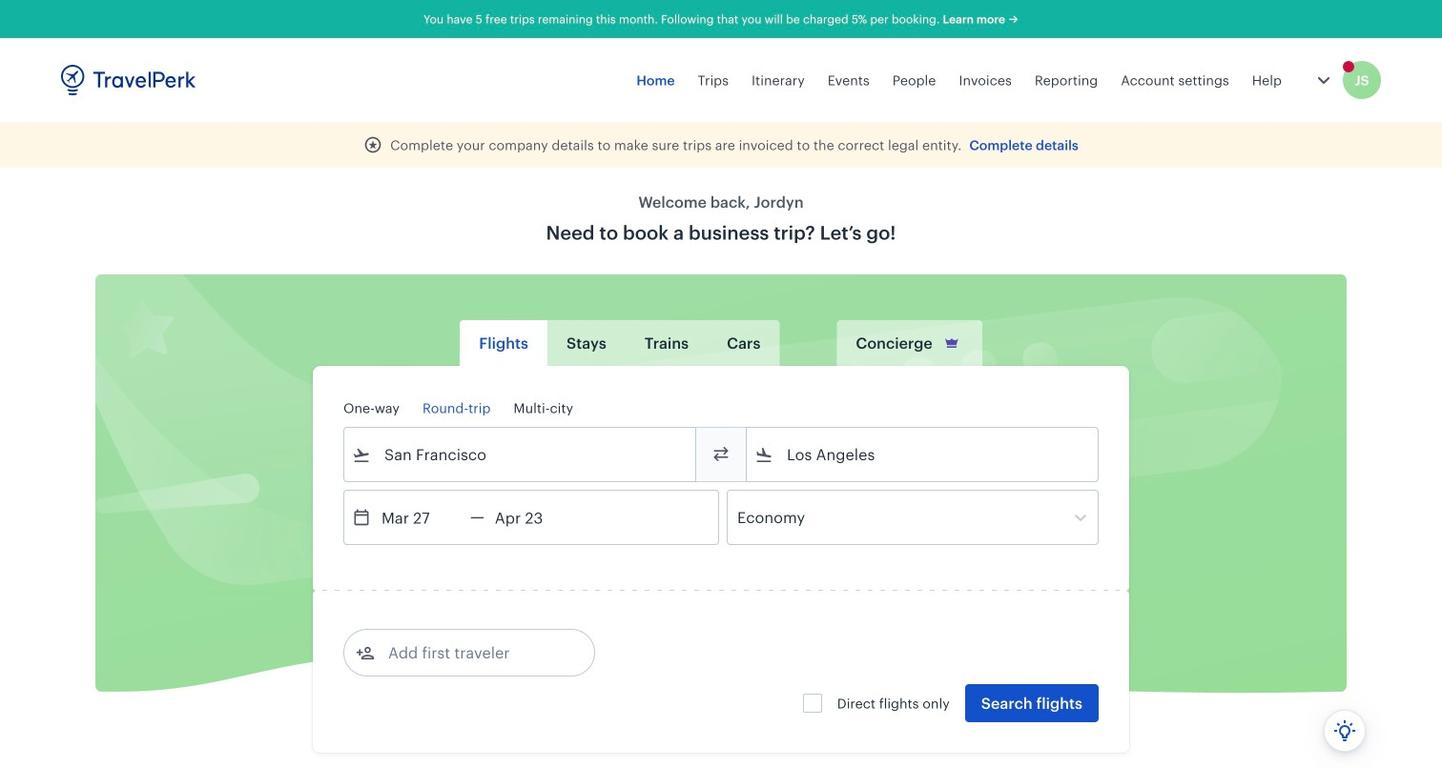 Task type: locate. For each thing, give the bounding box(es) containing it.
Return text field
[[484, 491, 584, 545]]

Add first traveler search field
[[375, 638, 573, 669]]

From search field
[[371, 440, 671, 470]]



Task type: describe. For each thing, give the bounding box(es) containing it.
Depart text field
[[371, 491, 470, 545]]

To search field
[[774, 440, 1073, 470]]



